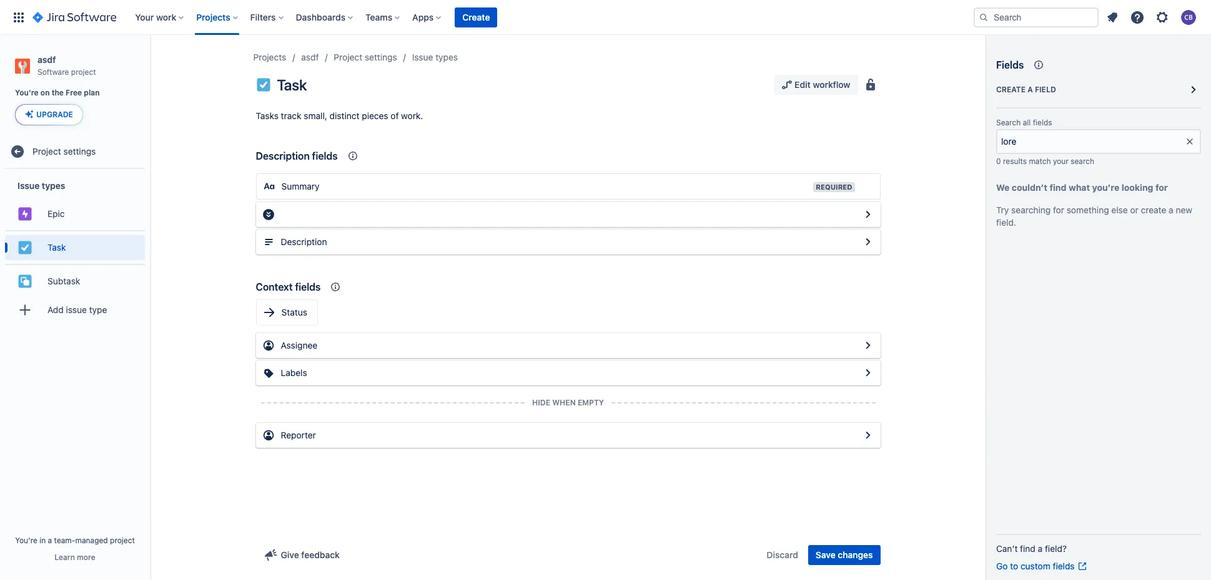 Task type: vqa. For each thing, say whether or not it's contained in the screenshot.
bottommost 'field'
no



Task type: locate. For each thing, give the bounding box(es) containing it.
description for description
[[281, 237, 327, 247]]

try
[[996, 205, 1009, 215]]

a left field?
[[1038, 544, 1043, 555]]

open field configuration image inside labels button
[[860, 366, 875, 381]]

0 horizontal spatial settings
[[63, 146, 96, 157]]

hide
[[532, 398, 550, 408]]

learn more
[[55, 553, 95, 563]]

for inside try searching for something else or create a new field.
[[1053, 205, 1064, 215]]

apps
[[412, 12, 434, 22]]

1 vertical spatial issue types
[[17, 180, 65, 191]]

types down apps dropdown button
[[435, 52, 458, 62]]

you're
[[15, 88, 39, 98], [15, 537, 37, 546]]

0 results match your search
[[996, 157, 1094, 166]]

create down fields
[[996, 85, 1026, 94]]

description inside button
[[281, 237, 327, 247]]

labels
[[281, 368, 307, 379]]

1 vertical spatial task
[[47, 242, 66, 253]]

0 vertical spatial issue
[[412, 52, 433, 62]]

fields
[[1033, 118, 1052, 127], [312, 151, 338, 162], [295, 282, 321, 293], [1053, 562, 1075, 572]]

task link
[[5, 236, 145, 261]]

work.
[[401, 111, 423, 121]]

your
[[1053, 157, 1069, 166]]

0
[[996, 157, 1001, 166]]

task down epic
[[47, 242, 66, 253]]

banner containing your work
[[0, 0, 1211, 35]]

create inside 'button'
[[462, 12, 490, 22]]

issue
[[412, 52, 433, 62], [17, 180, 40, 191]]

0 horizontal spatial task
[[47, 242, 66, 253]]

issue types down apps dropdown button
[[412, 52, 458, 62]]

add issue type
[[47, 305, 107, 315]]

find
[[1050, 182, 1067, 193], [1020, 544, 1036, 555]]

find up go to custom fields
[[1020, 544, 1036, 555]]

asdf for asdf software project
[[37, 54, 56, 65]]

banner
[[0, 0, 1211, 35]]

the
[[52, 88, 64, 98]]

summary
[[281, 181, 320, 192]]

1 horizontal spatial issue types
[[412, 52, 458, 62]]

5 open field configuration image from the top
[[860, 428, 875, 443]]

0 horizontal spatial for
[[1053, 205, 1064, 215]]

this link will be opened in a new tab image
[[1077, 562, 1087, 572]]

a left new
[[1169, 205, 1173, 215]]

try searching for something else or create a new field.
[[996, 205, 1192, 228]]

0 vertical spatial types
[[435, 52, 458, 62]]

a left field
[[1028, 85, 1033, 94]]

0 horizontal spatial find
[[1020, 544, 1036, 555]]

0 horizontal spatial asdf
[[37, 54, 56, 65]]

you're in a team-managed project
[[15, 537, 135, 546]]

asdf for asdf
[[301, 52, 319, 62]]

empty
[[578, 398, 604, 408]]

0 vertical spatial you're
[[15, 88, 39, 98]]

0 horizontal spatial project
[[32, 146, 61, 157]]

description button
[[256, 230, 880, 255]]

primary element
[[7, 0, 974, 35]]

project settings down upgrade
[[32, 146, 96, 157]]

notifications image
[[1105, 10, 1120, 25]]

project settings down teams at the top left of the page
[[334, 52, 397, 62]]

0 horizontal spatial project
[[71, 67, 96, 77]]

issue types link
[[412, 50, 458, 65]]

0 vertical spatial find
[[1050, 182, 1067, 193]]

open field configuration image for reporter
[[860, 428, 875, 443]]

on
[[41, 88, 50, 98]]

Type to search all fields text field
[[997, 131, 1185, 153]]

1 vertical spatial projects
[[253, 52, 286, 62]]

required
[[816, 183, 852, 191]]

1 horizontal spatial task
[[277, 76, 307, 94]]

software
[[37, 67, 69, 77]]

appswitcher icon image
[[11, 10, 26, 25]]

0 horizontal spatial projects
[[196, 12, 230, 22]]

types up epic
[[42, 180, 65, 191]]

asdf link
[[301, 50, 319, 65]]

search all fields
[[996, 118, 1052, 127]]

1 vertical spatial project settings link
[[5, 139, 145, 164]]

for right searching
[[1053, 205, 1064, 215]]

create
[[462, 12, 490, 22], [996, 85, 1026, 94]]

small,
[[304, 111, 327, 121]]

project settings link down teams at the top left of the page
[[334, 50, 397, 65]]

open field configuration image
[[860, 207, 875, 222], [860, 235, 875, 250], [860, 339, 875, 354], [860, 366, 875, 381], [860, 428, 875, 443]]

save changes button
[[808, 546, 880, 566]]

create for create
[[462, 12, 490, 22]]

types inside 'issue types' 'link'
[[435, 52, 458, 62]]

create right apps dropdown button
[[462, 12, 490, 22]]

open field configuration image for labels
[[860, 366, 875, 381]]

tasks
[[256, 111, 279, 121]]

0 vertical spatial projects
[[196, 12, 230, 22]]

0 horizontal spatial types
[[42, 180, 65, 191]]

dashboards
[[296, 12, 346, 22]]

asdf right projects link
[[301, 52, 319, 62]]

3 open field configuration image from the top
[[860, 339, 875, 354]]

0 vertical spatial issue types
[[412, 52, 458, 62]]

clear image
[[1185, 137, 1195, 147]]

1 horizontal spatial settings
[[365, 52, 397, 62]]

track
[[281, 111, 301, 121]]

issue types inside group
[[17, 180, 65, 191]]

0 horizontal spatial project settings
[[32, 146, 96, 157]]

open field configuration image inside reporter button
[[860, 428, 875, 443]]

task right issue type icon
[[277, 76, 307, 94]]

1 vertical spatial project
[[110, 537, 135, 546]]

issue down apps dropdown button
[[412, 52, 433, 62]]

project right asdf link
[[334, 52, 362, 62]]

0 vertical spatial project settings
[[334, 52, 397, 62]]

1 horizontal spatial issue
[[412, 52, 433, 62]]

match
[[1029, 157, 1051, 166]]

1 horizontal spatial project
[[110, 537, 135, 546]]

subtask
[[47, 276, 80, 287]]

dashboards button
[[292, 7, 358, 27]]

labels button
[[256, 361, 880, 386]]

status
[[281, 307, 307, 318]]

1 horizontal spatial project settings
[[334, 52, 397, 62]]

open field configuration image inside description button
[[860, 235, 875, 250]]

add issue type button
[[5, 298, 145, 323]]

find left what
[[1050, 182, 1067, 193]]

you're left in
[[15, 537, 37, 546]]

epic link
[[5, 202, 145, 227]]

context
[[256, 282, 293, 293]]

project settings
[[334, 52, 397, 62], [32, 146, 96, 157]]

project down "upgrade" button
[[32, 146, 61, 157]]

open field configuration image for assignee
[[860, 339, 875, 354]]

settings
[[365, 52, 397, 62], [63, 146, 96, 157]]

you're for you're in a team-managed project
[[15, 537, 37, 546]]

description up context fields
[[281, 237, 327, 247]]

to
[[1010, 562, 1018, 572]]

1 horizontal spatial project settings link
[[334, 50, 397, 65]]

what
[[1069, 182, 1090, 193]]

projects button
[[193, 7, 243, 27]]

0 vertical spatial settings
[[365, 52, 397, 62]]

we
[[996, 182, 1010, 193]]

project up plan
[[71, 67, 96, 77]]

0 vertical spatial create
[[462, 12, 490, 22]]

context fields
[[256, 282, 321, 293]]

projects inside popup button
[[196, 12, 230, 22]]

project right managed on the left
[[110, 537, 135, 546]]

1 vertical spatial create
[[996, 85, 1026, 94]]

all
[[1023, 118, 1031, 127]]

1 you're from the top
[[15, 88, 39, 98]]

projects right work
[[196, 12, 230, 22]]

asdf up "software"
[[37, 54, 56, 65]]

2 you're from the top
[[15, 537, 37, 546]]

your profile and settings image
[[1181, 10, 1196, 25]]

issue up epic "link"
[[17, 180, 40, 191]]

1 horizontal spatial asdf
[[301, 52, 319, 62]]

1 horizontal spatial for
[[1156, 182, 1168, 193]]

0 vertical spatial description
[[256, 151, 310, 162]]

more information about the fields image
[[1031, 57, 1046, 72]]

give
[[281, 550, 299, 561]]

0 horizontal spatial issue
[[17, 180, 40, 191]]

settings down upgrade
[[63, 146, 96, 157]]

1 vertical spatial you're
[[15, 537, 37, 546]]

0 horizontal spatial create
[[462, 12, 490, 22]]

project settings link down upgrade
[[5, 139, 145, 164]]

1 horizontal spatial project
[[334, 52, 362, 62]]

asdf inside asdf software project
[[37, 54, 56, 65]]

settings down teams popup button
[[365, 52, 397, 62]]

1 horizontal spatial create
[[996, 85, 1026, 94]]

add issue type image
[[17, 303, 32, 318]]

1 horizontal spatial projects
[[253, 52, 286, 62]]

you're left on
[[15, 88, 39, 98]]

projects up issue type icon
[[253, 52, 286, 62]]

types inside group
[[42, 180, 65, 191]]

save changes
[[816, 550, 873, 561]]

1 vertical spatial for
[[1053, 205, 1064, 215]]

1 vertical spatial issue
[[17, 180, 40, 191]]

something
[[1067, 205, 1109, 215]]

search
[[1071, 157, 1094, 166]]

1 open field configuration image from the top
[[860, 207, 875, 222]]

help image
[[1130, 10, 1145, 25]]

description fields
[[256, 151, 338, 162]]

1 vertical spatial types
[[42, 180, 65, 191]]

open field configuration image inside the assignee button
[[860, 339, 875, 354]]

project settings link
[[334, 50, 397, 65], [5, 139, 145, 164]]

0 horizontal spatial project settings link
[[5, 139, 145, 164]]

edit
[[795, 79, 811, 90]]

fields left more information about the context fields image
[[312, 151, 338, 162]]

issue types up epic
[[17, 180, 65, 191]]

else
[[1111, 205, 1128, 215]]

1 vertical spatial project settings
[[32, 146, 96, 157]]

jira software image
[[32, 10, 116, 25], [32, 10, 116, 25]]

1 vertical spatial description
[[281, 237, 327, 247]]

search image
[[979, 12, 989, 22]]

group
[[5, 169, 145, 331]]

couldn't
[[1012, 182, 1047, 193]]

filters
[[250, 12, 276, 22]]

create
[[1141, 205, 1166, 215]]

description for description fields
[[256, 151, 310, 162]]

0 vertical spatial project
[[71, 67, 96, 77]]

4 open field configuration image from the top
[[860, 366, 875, 381]]

description up summary
[[256, 151, 310, 162]]

tasks track small, distinct pieces of work.
[[256, 111, 423, 121]]

2 open field configuration image from the top
[[860, 235, 875, 250]]

you're
[[1092, 182, 1120, 193]]

0 vertical spatial project
[[334, 52, 362, 62]]

issue type icon image
[[256, 77, 271, 92]]

save
[[816, 550, 836, 561]]

for up the create
[[1156, 182, 1168, 193]]

subtask link
[[5, 269, 145, 294]]

can't find a field?
[[996, 544, 1067, 555]]

1 horizontal spatial types
[[435, 52, 458, 62]]

plan
[[84, 88, 100, 98]]

reporter
[[281, 430, 316, 441]]

0 horizontal spatial issue types
[[17, 180, 65, 191]]



Task type: describe. For each thing, give the bounding box(es) containing it.
projects link
[[253, 50, 286, 65]]

fields
[[996, 59, 1024, 71]]

feedback
[[301, 550, 340, 561]]

learn
[[55, 553, 75, 563]]

your work
[[135, 12, 176, 22]]

settings image
[[1155, 10, 1170, 25]]

assignee button
[[256, 334, 880, 359]]

go
[[996, 562, 1008, 572]]

types for group containing issue types
[[42, 180, 65, 191]]

create a field
[[996, 85, 1056, 94]]

Search field
[[974, 7, 1099, 27]]

0 vertical spatial task
[[277, 76, 307, 94]]

issue
[[66, 305, 87, 315]]

go to custom fields link
[[996, 561, 1087, 573]]

issue types for 'issue types' 'link'
[[412, 52, 458, 62]]

task inside group
[[47, 242, 66, 253]]

1 vertical spatial project
[[32, 146, 61, 157]]

a right in
[[48, 537, 52, 546]]

new
[[1176, 205, 1192, 215]]

group containing issue types
[[5, 169, 145, 331]]

task group
[[5, 231, 145, 264]]

give feedback button
[[256, 546, 347, 566]]

create for create a field
[[996, 85, 1026, 94]]

teams button
[[362, 7, 405, 27]]

no restrictions image
[[863, 77, 878, 92]]

work
[[156, 12, 176, 22]]

sidebar navigation image
[[136, 50, 164, 75]]

epic
[[47, 208, 65, 219]]

you're for you're on the free plan
[[15, 88, 39, 98]]

add
[[47, 305, 64, 315]]

fields left more information about the context fields icon
[[295, 282, 321, 293]]

more information about the context fields image
[[345, 149, 360, 164]]

1 horizontal spatial find
[[1050, 182, 1067, 193]]

fields left this link will be opened in a new tab image
[[1053, 562, 1075, 572]]

changes
[[838, 550, 873, 561]]

0 vertical spatial project settings link
[[334, 50, 397, 65]]

distinct
[[330, 111, 359, 121]]

fields right all
[[1033, 118, 1052, 127]]

of
[[391, 111, 399, 121]]

projects for projects popup button
[[196, 12, 230, 22]]

results
[[1003, 157, 1027, 166]]

a inside try searching for something else or create a new field.
[[1169, 205, 1173, 215]]

search
[[996, 118, 1021, 127]]

open field configuration image for description
[[860, 235, 875, 250]]

types for 'issue types' 'link'
[[435, 52, 458, 62]]

upgrade button
[[16, 105, 82, 125]]

issue inside 'link'
[[412, 52, 433, 62]]

1 vertical spatial find
[[1020, 544, 1036, 555]]

give feedback
[[281, 550, 340, 561]]

team-
[[54, 537, 75, 546]]

reporter button
[[256, 423, 880, 448]]

projects for projects link
[[253, 52, 286, 62]]

or
[[1130, 205, 1139, 215]]

assignee
[[281, 340, 317, 351]]

we couldn't find what you're looking for
[[996, 182, 1168, 193]]

edit workflow button
[[775, 75, 858, 95]]

you're on the free plan
[[15, 88, 100, 98]]

your work button
[[131, 7, 189, 27]]

issue types for group containing issue types
[[17, 180, 65, 191]]

discard
[[767, 550, 798, 561]]

custom
[[1021, 562, 1050, 572]]

free
[[66, 88, 82, 98]]

go to custom fields
[[996, 562, 1075, 572]]

teams
[[365, 12, 392, 22]]

searching
[[1011, 205, 1051, 215]]

edit workflow
[[795, 79, 850, 90]]

hide when empty
[[532, 398, 604, 408]]

create button
[[455, 7, 497, 27]]

more information about the context fields image
[[328, 280, 343, 295]]

project inside asdf software project
[[71, 67, 96, 77]]

filters button
[[246, 7, 288, 27]]

asdf software project
[[37, 54, 96, 77]]

0 vertical spatial for
[[1156, 182, 1168, 193]]

workflow
[[813, 79, 850, 90]]

1 vertical spatial settings
[[63, 146, 96, 157]]

pieces
[[362, 111, 388, 121]]

in
[[40, 537, 46, 546]]

apps button
[[409, 7, 446, 27]]

upgrade
[[36, 110, 73, 119]]

looking
[[1122, 182, 1153, 193]]

when
[[552, 398, 576, 408]]

your
[[135, 12, 154, 22]]

discard button
[[759, 546, 806, 566]]

can't
[[996, 544, 1018, 555]]

type
[[89, 305, 107, 315]]

learn more button
[[55, 553, 95, 563]]

field
[[1035, 85, 1056, 94]]

field.
[[996, 217, 1016, 228]]

managed
[[75, 537, 108, 546]]



